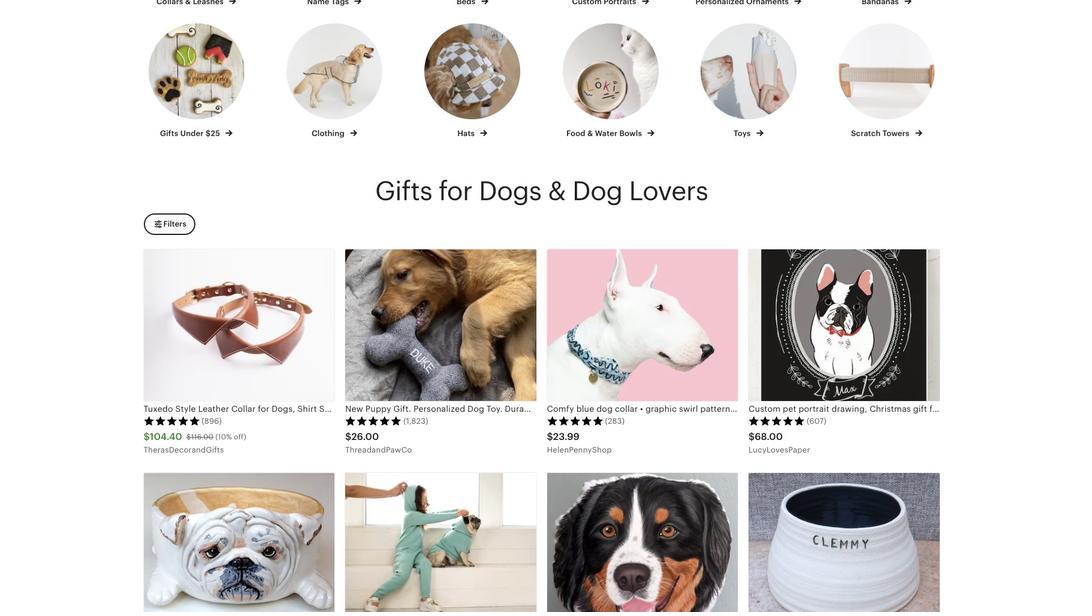 Task type: describe. For each thing, give the bounding box(es) containing it.
$ for 23.99
[[547, 431, 553, 442]]

hats link
[[414, 24, 531, 139]]

104.40
[[150, 431, 182, 442]]

new puppy gift. personalized dog toy. durable dog toy. squeaky toy. personalized pet gifts image
[[345, 249, 536, 401]]

towers
[[883, 129, 910, 138]]

3 toy. from the left
[[614, 404, 630, 414]]

$ for 68.00
[[749, 431, 755, 442]]

$ 68.00 lucylovespaper
[[749, 431, 810, 454]]

custom pet portrait drawing, christmas gift for dog mom, dog portrait, portrait with name, personalized pet illustration, gift for dog lover image
[[749, 249, 940, 401]]

therasdecorandgifts
[[144, 445, 224, 454]]

scratch towers
[[851, 129, 912, 138]]

scratch
[[851, 129, 881, 138]]

$ 26.00 threadandpawco
[[345, 431, 412, 454]]

gifts for dogs & dog lovers
[[375, 177, 708, 206]]

bowls
[[620, 129, 642, 138]]

(283)
[[605, 417, 625, 426]]

26.00
[[352, 431, 379, 442]]

comfy blue dog collar • graphic swirl pattern necktie
[[547, 404, 763, 414]]

1 horizontal spatial dog
[[539, 404, 556, 414]]

new
[[345, 404, 363, 414]]

clothing
[[312, 129, 347, 138]]

(10%
[[216, 433, 232, 441]]

toys
[[734, 129, 753, 138]]

0 vertical spatial &
[[588, 129, 593, 138]]

pattern
[[701, 404, 731, 414]]

$ 23.99 helenpennyshop
[[547, 431, 612, 454]]

clothing link
[[276, 24, 393, 139]]

food & water bowls link
[[552, 24, 669, 139]]

dog for &
[[572, 177, 623, 206]]

necktie
[[733, 404, 763, 414]]

food & water bowls
[[567, 129, 644, 138]]

dog
[[597, 404, 613, 414]]

gifts under $25 link
[[138, 24, 255, 139]]

•
[[640, 404, 643, 414]]

1 personalized from the left
[[414, 404, 465, 414]]

pet
[[686, 404, 699, 414]]

23.99
[[553, 431, 580, 442]]

under
[[180, 129, 204, 138]]

gift.
[[394, 404, 411, 414]]

5 out of 5 stars image for 26.00
[[345, 416, 402, 426]]

new puppy gift. personalized dog toy. durable dog toy. squeaky toy. personalized pet gifts
[[345, 404, 721, 414]]

water
[[595, 129, 618, 138]]

threadandpawco
[[345, 445, 412, 454]]

for
[[439, 177, 472, 206]]

comfy
[[547, 404, 574, 414]]

custom dog portrait  pillow,  australian shepherd pillow , personalized  gift for pet lovers, gift for dog lovers, dog lover gifts, dog dad image
[[547, 473, 738, 612]]

tuxedo style leather collar for dogs, shirt style dog collar, italian leather personalized brass hardware, us made, custom doggy collar image
[[144, 249, 335, 401]]

helenpennyshop
[[547, 445, 612, 454]]

2 horizontal spatial gifts
[[701, 404, 721, 414]]

puppy
[[366, 404, 391, 414]]

5 out of 5 stars image for 104.40
[[144, 416, 200, 426]]

dog for personalized
[[468, 404, 484, 414]]

lucylovespaper
[[749, 445, 810, 454]]

$ for 26.00
[[345, 431, 352, 442]]



Task type: locate. For each thing, give the bounding box(es) containing it.
1 vertical spatial gifts
[[375, 177, 432, 206]]

comfy blue dog collar • graphic swirl pattern necktie image
[[547, 249, 738, 401]]

2 toy. from the left
[[558, 404, 574, 414]]

0 horizontal spatial gifts
[[160, 129, 178, 138]]

5 out of 5 stars image for 23.99
[[547, 416, 603, 426]]

scratch towers link
[[829, 24, 945, 139]]

$
[[144, 431, 150, 442], [345, 431, 352, 442], [547, 431, 553, 442], [749, 431, 755, 442], [186, 433, 191, 441]]

1 horizontal spatial gifts
[[375, 177, 432, 206]]

2 5 out of 5 stars image from the left
[[345, 416, 402, 426]]

gifts right pet in the right bottom of the page
[[701, 404, 721, 414]]

$ inside the $ 26.00 threadandpawco
[[345, 431, 352, 442]]

collar
[[615, 404, 638, 414]]

5 out of 5 stars image up 104.40
[[144, 416, 200, 426]]

3 5 out of 5 stars image from the left
[[547, 416, 603, 426]]

gifts for gifts under $25
[[160, 129, 178, 138]]

2 horizontal spatial toy.
[[614, 404, 630, 414]]

$ inside the "$ 68.00 lucylovespaper"
[[749, 431, 755, 442]]

& right food on the top of page
[[588, 129, 593, 138]]

toy.
[[487, 404, 503, 414], [558, 404, 574, 414], [614, 404, 630, 414]]

1 horizontal spatial toy.
[[558, 404, 574, 414]]

0 horizontal spatial toy.
[[487, 404, 503, 414]]

dogs
[[479, 177, 542, 206]]

0 horizontal spatial dog
[[468, 404, 484, 414]]

english bulldog ceramic dog bowl, personalized dog bowl, personalised dog bowl, gifts for dog lovers, pet gift, custom dog bowl, large image
[[144, 473, 335, 612]]

5 out of 5 stars image up 68.00
[[749, 416, 805, 426]]

gifts left under
[[160, 129, 178, 138]]

swirl
[[679, 404, 698, 414]]

& right the "dogs"
[[548, 177, 566, 206]]

(896)
[[202, 417, 222, 426]]

0 horizontal spatial &
[[548, 177, 566, 206]]

filters button
[[144, 213, 195, 235]]

durable
[[505, 404, 537, 414]]

$25
[[206, 129, 220, 138]]

2 personalized from the left
[[632, 404, 684, 414]]

food
[[567, 129, 586, 138]]

5 out of 5 stars image
[[144, 416, 200, 426], [345, 416, 402, 426], [547, 416, 603, 426], [749, 416, 805, 426]]

1 horizontal spatial &
[[588, 129, 593, 138]]

1 toy. from the left
[[487, 404, 503, 414]]

0 vertical spatial gifts
[[160, 129, 178, 138]]

dog
[[572, 177, 623, 206], [468, 404, 484, 414], [539, 404, 556, 414]]

dog right durable at left bottom
[[539, 404, 556, 414]]

dog down food & water bowls
[[572, 177, 623, 206]]

toys link
[[691, 24, 807, 139]]

(1,823)
[[403, 417, 428, 426]]

1 vertical spatial &
[[548, 177, 566, 206]]

2 vertical spatial gifts
[[701, 404, 721, 414]]

dog and owner merino matching hoodie set //kid's merino jumpsuit//dog's knitted hoodie//twinning dog owner 2 piece set image
[[345, 473, 536, 612]]

5 out of 5 stars image down puppy
[[345, 416, 402, 426]]

personalized
[[414, 404, 465, 414], [632, 404, 684, 414]]

1 horizontal spatial personalized
[[632, 404, 684, 414]]

toy. left durable at left bottom
[[487, 404, 503, 414]]

gifts
[[160, 129, 178, 138], [375, 177, 432, 206], [701, 404, 721, 414]]

gifts for gifts for dogs & dog lovers
[[375, 177, 432, 206]]

toy. left blue
[[558, 404, 574, 414]]

squeaky
[[576, 404, 611, 414]]

hats
[[458, 129, 477, 138]]

gifts left for on the top left of page
[[375, 177, 432, 206]]

$ inside $ 23.99 helenpennyshop
[[547, 431, 553, 442]]

dog left durable at left bottom
[[468, 404, 484, 414]]

lovers
[[629, 177, 708, 206]]

5 out of 5 stars image for 68.00
[[749, 416, 805, 426]]

toy. up the (283)
[[614, 404, 630, 414]]

$ for 104.40
[[144, 431, 150, 442]]

5 out of 5 stars image down blue
[[547, 416, 603, 426]]

graphic
[[646, 404, 677, 414]]

0 horizontal spatial personalized
[[414, 404, 465, 414]]

filters
[[163, 219, 186, 228]]

gifts under $25
[[160, 129, 222, 138]]

&
[[588, 129, 593, 138], [548, 177, 566, 206]]

blue
[[577, 404, 594, 414]]

2 horizontal spatial dog
[[572, 177, 623, 206]]

personalised small spaniel dog water / food bowl for long eared dog ears hand thrown wheelthrown handmade stoneware pottery ceramic custom image
[[749, 473, 940, 612]]

off)
[[234, 433, 246, 441]]

(607)
[[807, 417, 827, 426]]

116.00
[[191, 433, 214, 441]]

$ 104.40 $ 116.00 (10% off) therasdecorandgifts
[[144, 431, 246, 454]]

68.00
[[755, 431, 783, 442]]

4 5 out of 5 stars image from the left
[[749, 416, 805, 426]]

1 5 out of 5 stars image from the left
[[144, 416, 200, 426]]



Task type: vqa. For each thing, say whether or not it's contained in the screenshot.
english bulldog ceramic dog bowl, personalized dog bowl, personalised dog bowl, gifts for dog lovers, pet gift, custom dog bowl, large image
yes



